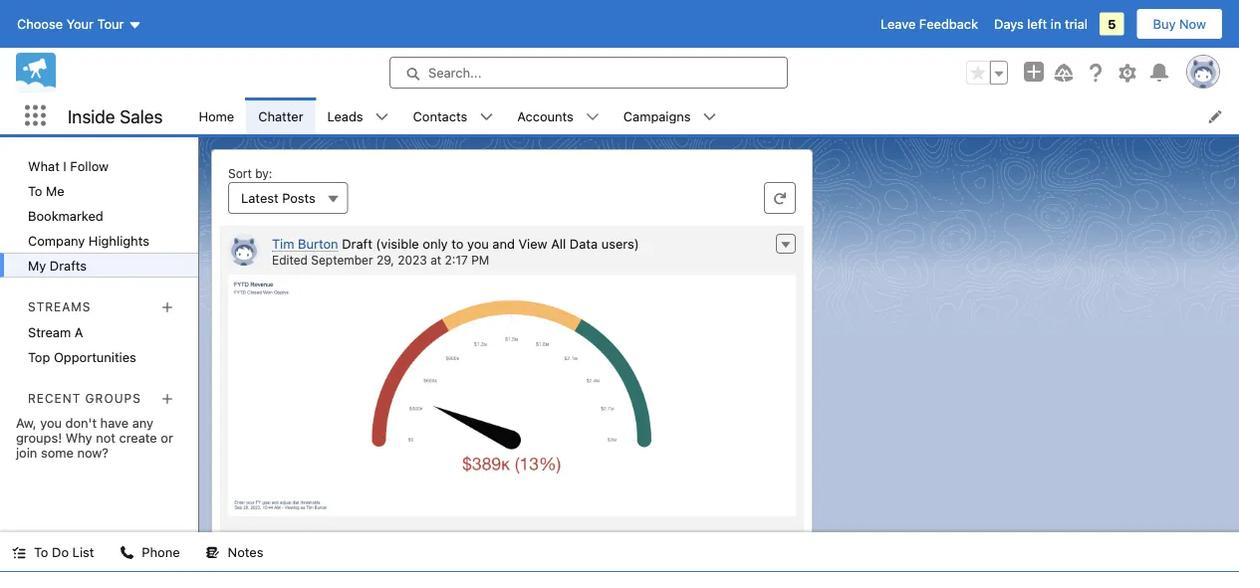 Task type: locate. For each thing, give the bounding box(es) containing it.
a
[[75, 325, 83, 340]]

0 vertical spatial you
[[467, 236, 489, 251]]

top
[[28, 350, 50, 365]]

now
[[1180, 16, 1207, 31]]

left
[[1028, 16, 1048, 31]]

text default image
[[480, 110, 494, 124], [703, 110, 717, 124], [12, 547, 26, 561], [120, 547, 134, 561], [206, 547, 220, 561]]

2:17
[[445, 254, 468, 268]]

have
[[100, 416, 129, 431]]

highlights
[[89, 233, 149, 248]]

trial
[[1065, 16, 1088, 31]]

to left do
[[34, 546, 48, 561]]

groups
[[85, 392, 141, 406]]

days
[[995, 16, 1024, 31]]

2 text default image from the left
[[586, 110, 600, 124]]

feedback
[[920, 16, 979, 31]]

text default image left do
[[12, 547, 26, 561]]

phone
[[142, 546, 180, 561]]

buy now button
[[1137, 8, 1224, 40]]

to
[[28, 183, 42, 198], [34, 546, 48, 561]]

text default image right contacts
[[480, 110, 494, 124]]

at
[[431, 254, 442, 268]]

inside sales
[[68, 105, 163, 127]]

accounts list item
[[506, 98, 612, 135]]

campaigns list item
[[612, 98, 729, 135]]

stream
[[28, 325, 71, 340]]

to left me
[[28, 183, 42, 198]]

all
[[551, 236, 566, 251]]

text default image inside notes button
[[206, 547, 220, 561]]

you up pm
[[467, 236, 489, 251]]

to me link
[[0, 178, 198, 203]]

streams link
[[28, 300, 91, 314]]

company
[[28, 233, 85, 248]]

notes
[[228, 546, 264, 561]]

text default image right leads
[[375, 110, 389, 124]]

some
[[41, 446, 74, 461]]

home
[[199, 109, 234, 124]]

accounts
[[517, 109, 574, 124]]

aw, you don't have any groups!
[[16, 416, 154, 446]]

text default image inside accounts list item
[[586, 110, 600, 124]]

choose your tour button
[[16, 8, 143, 40]]

1 vertical spatial you
[[40, 416, 62, 431]]

notes button
[[194, 533, 275, 573]]

1 vertical spatial to
[[34, 546, 48, 561]]

text default image right campaigns
[[703, 110, 717, 124]]

text default image left the phone
[[120, 547, 134, 561]]

text default image down search... button at the top of the page
[[586, 110, 600, 124]]

sort
[[228, 166, 252, 180]]

to inside what i follow to me bookmarked company highlights my drafts
[[28, 183, 42, 198]]

tim burton link
[[272, 236, 338, 252]]

you
[[467, 236, 489, 251], [40, 416, 62, 431]]

opportunities
[[54, 350, 136, 365]]

0 horizontal spatial you
[[40, 416, 62, 431]]

chatter link
[[246, 98, 315, 135]]

pm
[[471, 254, 490, 268]]

to do list
[[34, 546, 94, 561]]

leave feedback
[[881, 16, 979, 31]]

text default image for leads
[[375, 110, 389, 124]]

only
[[423, 236, 448, 251]]

text default image left notes
[[206, 547, 220, 561]]

5
[[1108, 16, 1117, 31]]

phone button
[[108, 533, 192, 573]]

0 horizontal spatial text default image
[[375, 110, 389, 124]]

tim burton image
[[228, 234, 260, 266]]

leave feedback link
[[881, 16, 979, 31]]

leads
[[327, 109, 363, 124]]

you down the recent
[[40, 416, 62, 431]]

search...
[[428, 65, 482, 80]]

(visible
[[376, 236, 419, 251]]

text default image inside the 'to do list' button
[[12, 547, 26, 561]]

latest
[[241, 191, 279, 206]]

text default image inside phone button
[[120, 547, 134, 561]]

group
[[967, 61, 1008, 85]]

don't
[[65, 416, 97, 431]]

top opportunities link
[[0, 345, 198, 370]]

leads list item
[[315, 98, 401, 135]]

fytd revenue image
[[228, 276, 796, 520]]

to
[[452, 236, 464, 251]]

follow
[[70, 158, 109, 173]]

leads link
[[315, 98, 375, 135]]

buy now
[[1153, 16, 1207, 31]]

draft
[[342, 236, 373, 251]]

campaigns link
[[612, 98, 703, 135]]

text default image inside leads list item
[[375, 110, 389, 124]]

1 horizontal spatial text default image
[[586, 110, 600, 124]]

list
[[187, 98, 1240, 135]]

inside
[[68, 105, 115, 127]]

bookmarked link
[[0, 203, 198, 228]]

burton
[[298, 236, 338, 251]]

0 vertical spatial to
[[28, 183, 42, 198]]

or
[[161, 431, 173, 446]]

text default image for accounts
[[586, 110, 600, 124]]

and
[[493, 236, 515, 251]]

1 text default image from the left
[[375, 110, 389, 124]]

what i follow link
[[0, 153, 198, 178]]

Sort by: button
[[228, 182, 348, 214]]

text default image
[[375, 110, 389, 124], [586, 110, 600, 124]]

chatter
[[258, 109, 303, 124]]

1 horizontal spatial you
[[467, 236, 489, 251]]

why
[[66, 431, 92, 446]]



Task type: vqa. For each thing, say whether or not it's contained in the screenshot.
Lost
no



Task type: describe. For each thing, give the bounding box(es) containing it.
any
[[132, 416, 154, 431]]

campaigns
[[624, 109, 691, 124]]

list
[[72, 546, 94, 561]]

my drafts link
[[0, 253, 198, 278]]

contacts list item
[[401, 98, 506, 135]]

days left in trial
[[995, 16, 1088, 31]]

view
[[519, 236, 548, 251]]

list containing home
[[187, 98, 1240, 135]]

not
[[96, 431, 116, 446]]

29,
[[377, 254, 395, 268]]

tim
[[272, 236, 294, 251]]

do
[[52, 546, 69, 561]]

now?
[[77, 446, 109, 461]]

aw,
[[16, 416, 36, 431]]

drafts
[[50, 258, 87, 273]]

streams
[[28, 300, 91, 314]]

sort by:
[[228, 166, 272, 180]]

by:
[[255, 166, 272, 180]]

you inside tim burton draft (visible only to you and view all data users) edited september 29, 2023 at 2:17 pm
[[467, 236, 489, 251]]

i
[[63, 158, 67, 173]]

stream a top opportunities
[[28, 325, 136, 365]]

tim burton, september 29, 2023 at 2:17 pm element
[[220, 226, 804, 536]]

what
[[28, 158, 60, 173]]

tour
[[97, 16, 124, 31]]

groups!
[[16, 431, 62, 446]]

text default image for to do list
[[12, 547, 26, 561]]

users)
[[602, 236, 639, 251]]

recent
[[28, 392, 81, 406]]

me
[[46, 183, 64, 198]]

buy
[[1153, 16, 1176, 31]]

edited september 29, 2023 at 2:17 pm link
[[272, 254, 490, 268]]

contacts
[[413, 109, 468, 124]]

create
[[119, 431, 157, 446]]

2023
[[398, 254, 427, 268]]

contacts link
[[401, 98, 480, 135]]

home link
[[187, 98, 246, 135]]

choose your tour
[[17, 16, 124, 31]]

text default image inside contacts list item
[[480, 110, 494, 124]]

stream a link
[[0, 320, 198, 345]]

tim burton draft (visible only to you and view all data users) edited september 29, 2023 at 2:17 pm
[[272, 236, 639, 268]]

bookmarked
[[28, 208, 103, 223]]

sales
[[120, 105, 163, 127]]

what i follow to me bookmarked company highlights my drafts
[[28, 158, 149, 273]]

in
[[1051, 16, 1062, 31]]

company highlights link
[[0, 228, 198, 253]]

my
[[28, 258, 46, 273]]

recent groups
[[28, 392, 141, 406]]

your
[[66, 16, 94, 31]]

recent groups link
[[28, 392, 141, 406]]

choose
[[17, 16, 63, 31]]

why not create or join some now?
[[16, 431, 173, 461]]

to do list button
[[0, 533, 106, 573]]

september
[[311, 254, 373, 268]]

latest posts
[[241, 191, 316, 206]]

search... button
[[390, 57, 788, 89]]

text default image inside campaigns list item
[[703, 110, 717, 124]]

to inside button
[[34, 546, 48, 561]]

leave
[[881, 16, 916, 31]]

edited
[[272, 254, 308, 268]]

data
[[570, 236, 598, 251]]

you inside aw, you don't have any groups!
[[40, 416, 62, 431]]

text default image for phone
[[120, 547, 134, 561]]

posts
[[282, 191, 316, 206]]

text default image for notes
[[206, 547, 220, 561]]

accounts link
[[506, 98, 586, 135]]



